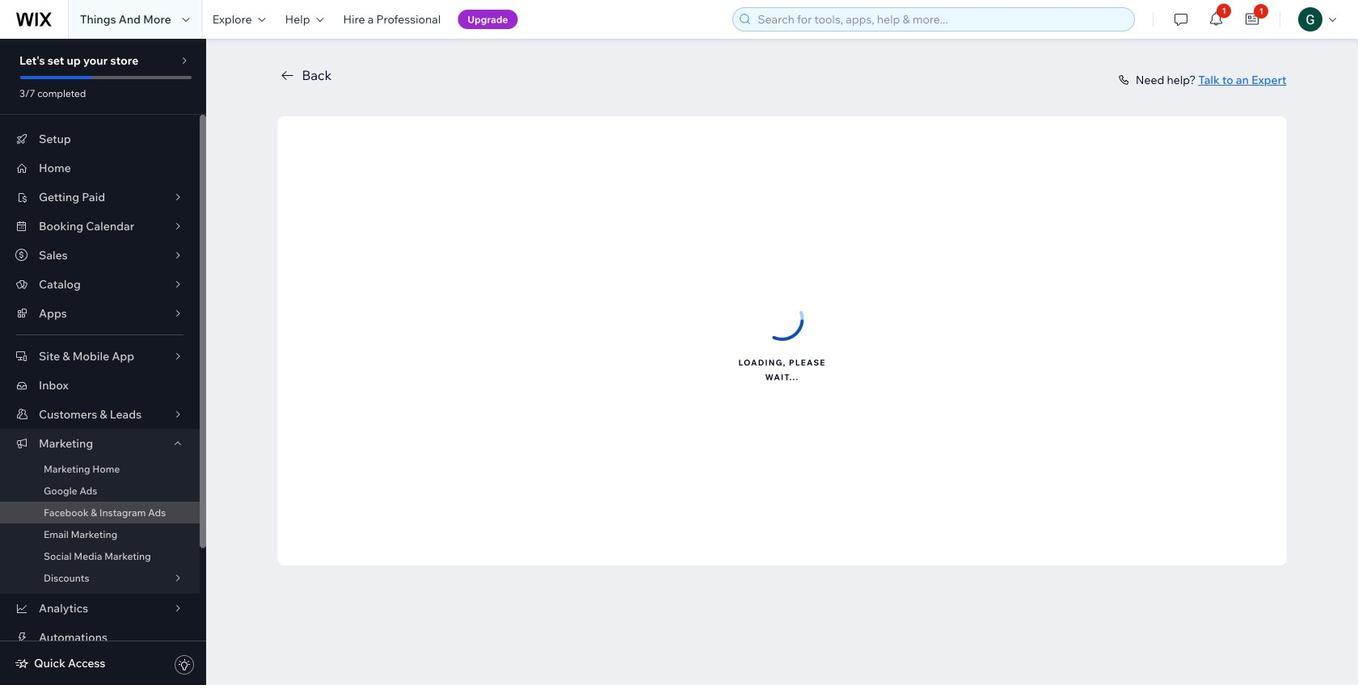 Task type: locate. For each thing, give the bounding box(es) containing it.
sidebar element
[[0, 39, 206, 685]]



Task type: describe. For each thing, give the bounding box(es) containing it.
Search for tools, apps, help & more... field
[[753, 8, 1129, 31]]



Task type: vqa. For each thing, say whether or not it's contained in the screenshot.
menu
no



